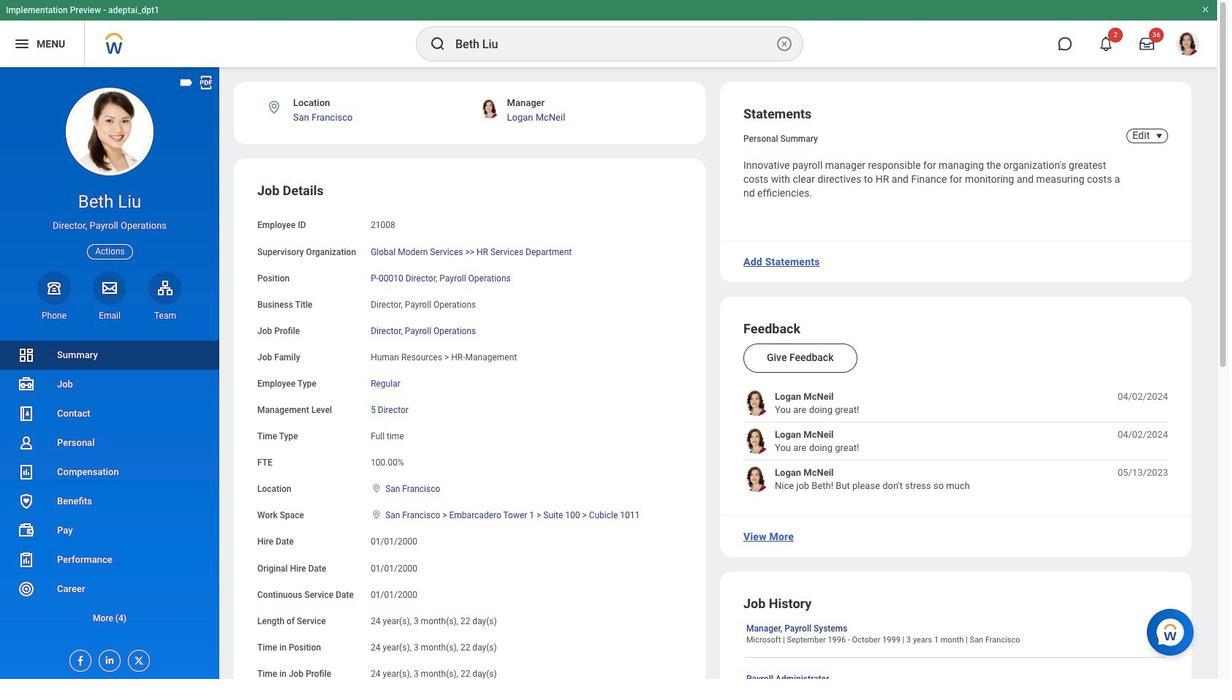 Task type: describe. For each thing, give the bounding box(es) containing it.
1 employee's photo (logan mcneil) image from the top
[[743, 391, 769, 416]]

facebook image
[[70, 651, 86, 667]]

2 employee's photo (logan mcneil) image from the top
[[743, 429, 769, 454]]

job image
[[18, 376, 35, 393]]

compensation image
[[18, 463, 35, 481]]

personal image
[[18, 434, 35, 452]]

team beth liu element
[[148, 310, 182, 322]]

tag image
[[178, 75, 194, 91]]

0 vertical spatial location image
[[266, 99, 282, 115]]

justify image
[[13, 35, 31, 53]]

pay image
[[18, 522, 35, 539]]

email beth liu element
[[93, 310, 126, 322]]

linkedin image
[[99, 651, 115, 666]]

navigation pane region
[[0, 67, 219, 679]]

contact image
[[18, 405, 35, 422]]

3 employee's photo (logan mcneil) image from the top
[[743, 467, 769, 492]]

location image
[[371, 483, 382, 494]]

inbox large image
[[1140, 37, 1154, 51]]

career image
[[18, 580, 35, 598]]

profile logan mcneil image
[[1176, 32, 1200, 59]]

view printable version (pdf) image
[[198, 75, 214, 91]]



Task type: vqa. For each thing, say whether or not it's contained in the screenshot.
Pay icon
yes



Task type: locate. For each thing, give the bounding box(es) containing it.
x image
[[129, 651, 145, 667]]

employee's photo (logan mcneil) image
[[743, 391, 769, 416], [743, 429, 769, 454], [743, 467, 769, 492]]

list
[[0, 341, 219, 633], [743, 391, 1168, 492]]

personal summary element
[[743, 131, 818, 144]]

search image
[[429, 35, 447, 53]]

full time element
[[371, 428, 404, 442]]

summary image
[[18, 346, 35, 364]]

benefits image
[[18, 493, 35, 510]]

caret down image
[[1151, 130, 1168, 142]]

phone beth liu element
[[37, 310, 71, 322]]

0 horizontal spatial location image
[[266, 99, 282, 115]]

close environment banner image
[[1201, 5, 1210, 14]]

1 vertical spatial employee's photo (logan mcneil) image
[[743, 429, 769, 454]]

location image
[[266, 99, 282, 115], [371, 510, 382, 520]]

0 vertical spatial employee's photo (logan mcneil) image
[[743, 391, 769, 416]]

1 horizontal spatial location image
[[371, 510, 382, 520]]

1 horizontal spatial list
[[743, 391, 1168, 492]]

mail image
[[101, 279, 118, 297]]

phone image
[[44, 279, 64, 297]]

2 vertical spatial employee's photo (logan mcneil) image
[[743, 467, 769, 492]]

1 vertical spatial location image
[[371, 510, 382, 520]]

0 horizontal spatial list
[[0, 341, 219, 633]]

performance image
[[18, 551, 35, 569]]

view team image
[[156, 279, 174, 297]]

Search Workday  search field
[[455, 28, 773, 60]]

banner
[[0, 0, 1217, 67]]

x circle image
[[776, 35, 793, 53]]

notifications large image
[[1099, 37, 1113, 51]]

group
[[257, 182, 682, 679]]



